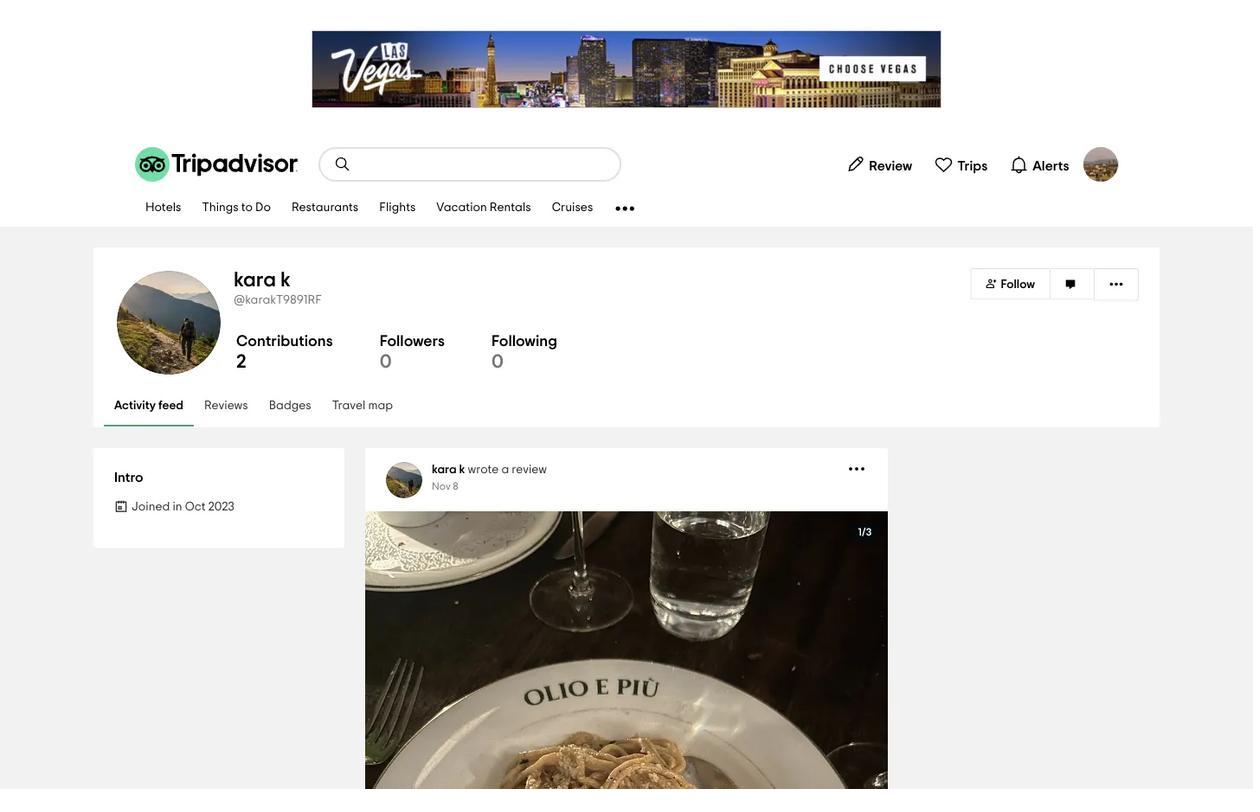 Task type: describe. For each thing, give the bounding box(es) containing it.
wrote
[[468, 464, 499, 476]]

trips
[[957, 159, 988, 173]]

follow
[[1001, 278, 1035, 290]]

2023
[[208, 501, 234, 513]]

vacation rentals
[[436, 202, 531, 214]]

8
[[453, 481, 458, 492]]

reviews
[[204, 400, 248, 412]]

/
[[862, 527, 866, 537]]

review link
[[838, 147, 920, 182]]

activity feed
[[114, 400, 183, 412]]

kara k karakt9891rf
[[234, 270, 322, 306]]

things to do
[[202, 202, 271, 214]]

followers 0
[[380, 333, 445, 371]]

joined
[[132, 501, 170, 513]]

1
[[858, 527, 862, 537]]

cars
[[663, 247, 690, 259]]

a
[[501, 464, 509, 476]]

intro
[[114, 471, 143, 485]]

travel
[[332, 400, 366, 412]]

activity feed link
[[104, 387, 194, 427]]

followers
[[380, 333, 445, 349]]

contributions 2
[[236, 333, 333, 371]]

oct
[[185, 501, 205, 513]]

1 / 3
[[858, 527, 872, 537]]

flights link
[[369, 190, 426, 227]]

kara for kara k karakt9891rf
[[234, 270, 276, 291]]

3
[[866, 527, 872, 537]]

tripadvisor image
[[135, 147, 298, 182]]

travel map
[[332, 400, 393, 412]]

following 0
[[492, 333, 557, 371]]

rental
[[624, 247, 660, 259]]

vacation
[[436, 202, 487, 214]]

restaurants link
[[281, 190, 369, 227]]

kara k wrote a review nov 8
[[432, 464, 547, 492]]

0 for following 0
[[492, 352, 504, 371]]



Task type: vqa. For each thing, say whether or not it's contained in the screenshot.
the Find rental cars button at right top
no



Task type: locate. For each thing, give the bounding box(es) containing it.
badges
[[269, 400, 311, 412]]

to
[[241, 202, 253, 214]]

nov 8 link
[[432, 481, 458, 492]]

nov
[[432, 481, 451, 492]]

cruises
[[552, 202, 593, 214]]

kara up nov 8 "link" in the left bottom of the page
[[432, 464, 457, 476]]

2 link
[[236, 352, 246, 371]]

0 horizontal spatial kara
[[234, 270, 276, 291]]

None search field
[[320, 149, 620, 180]]

1 horizontal spatial k
[[459, 464, 465, 476]]

2 0 from the left
[[492, 352, 504, 371]]

badges link
[[258, 387, 322, 427]]

kara up karakt9891rf on the left of page
[[234, 270, 276, 291]]

0 horizontal spatial 0
[[380, 352, 392, 371]]

1 horizontal spatial 0
[[492, 352, 504, 371]]

k up karakt9891rf on the left of page
[[281, 270, 291, 291]]

contributions
[[236, 333, 333, 349]]

0 vertical spatial k
[[281, 270, 291, 291]]

things to do link
[[192, 190, 281, 227]]

2
[[236, 352, 246, 371]]

0 down the followers
[[380, 352, 392, 371]]

search image
[[334, 156, 351, 173]]

kara
[[234, 270, 276, 291], [432, 464, 457, 476]]

0 inside followers 0
[[380, 352, 392, 371]]

rentals
[[490, 202, 531, 214]]

0 vertical spatial kara
[[234, 270, 276, 291]]

flights
[[379, 202, 416, 214]]

trips link
[[927, 147, 995, 182]]

k
[[281, 270, 291, 291], [459, 464, 465, 476]]

reviews link
[[194, 387, 258, 427]]

activity
[[114, 400, 156, 412]]

k inside kara k karakt9891rf
[[281, 270, 291, 291]]

cruises link
[[542, 190, 603, 227]]

1 vertical spatial k
[[459, 464, 465, 476]]

joined in oct 2023
[[132, 501, 234, 513]]

review
[[869, 159, 912, 173]]

1 0 from the left
[[380, 352, 392, 371]]

alerts
[[1033, 159, 1069, 173]]

follow button
[[971, 268, 1050, 300]]

vacation rentals link
[[426, 190, 542, 227]]

kara inside kara k wrote a review nov 8
[[432, 464, 457, 476]]

1 horizontal spatial kara
[[432, 464, 457, 476]]

0 down following
[[492, 352, 504, 371]]

advertisement region
[[312, 30, 942, 108]]

feed
[[158, 400, 183, 412]]

hotels link
[[135, 190, 192, 227]]

review
[[512, 464, 547, 476]]

do
[[255, 202, 271, 214]]

map
[[368, 400, 393, 412]]

profile picture image
[[1084, 147, 1118, 182]]

rental cars link
[[603, 238, 741, 267]]

alerts link
[[1002, 147, 1077, 182]]

0
[[380, 352, 392, 371], [492, 352, 504, 371]]

k for kara k wrote a review nov 8
[[459, 464, 465, 476]]

hotels
[[145, 202, 181, 214]]

rental cars
[[624, 247, 690, 259]]

0 inside following 0
[[492, 352, 504, 371]]

restaurants
[[292, 202, 358, 214]]

kara inside kara k karakt9891rf
[[234, 270, 276, 291]]

k for kara k karakt9891rf
[[281, 270, 291, 291]]

k inside kara k wrote a review nov 8
[[459, 464, 465, 476]]

kara for kara k wrote a review nov 8
[[432, 464, 457, 476]]

1 vertical spatial kara
[[432, 464, 457, 476]]

0 for followers 0
[[380, 352, 392, 371]]

travel map link
[[322, 387, 404, 427]]

following
[[492, 333, 557, 349]]

karakt9891rf
[[245, 294, 322, 306]]

0 horizontal spatial k
[[281, 270, 291, 291]]

things
[[202, 202, 239, 214]]

k left 'wrote'
[[459, 464, 465, 476]]

in
[[173, 501, 182, 513]]

kara k link
[[432, 464, 465, 476]]



